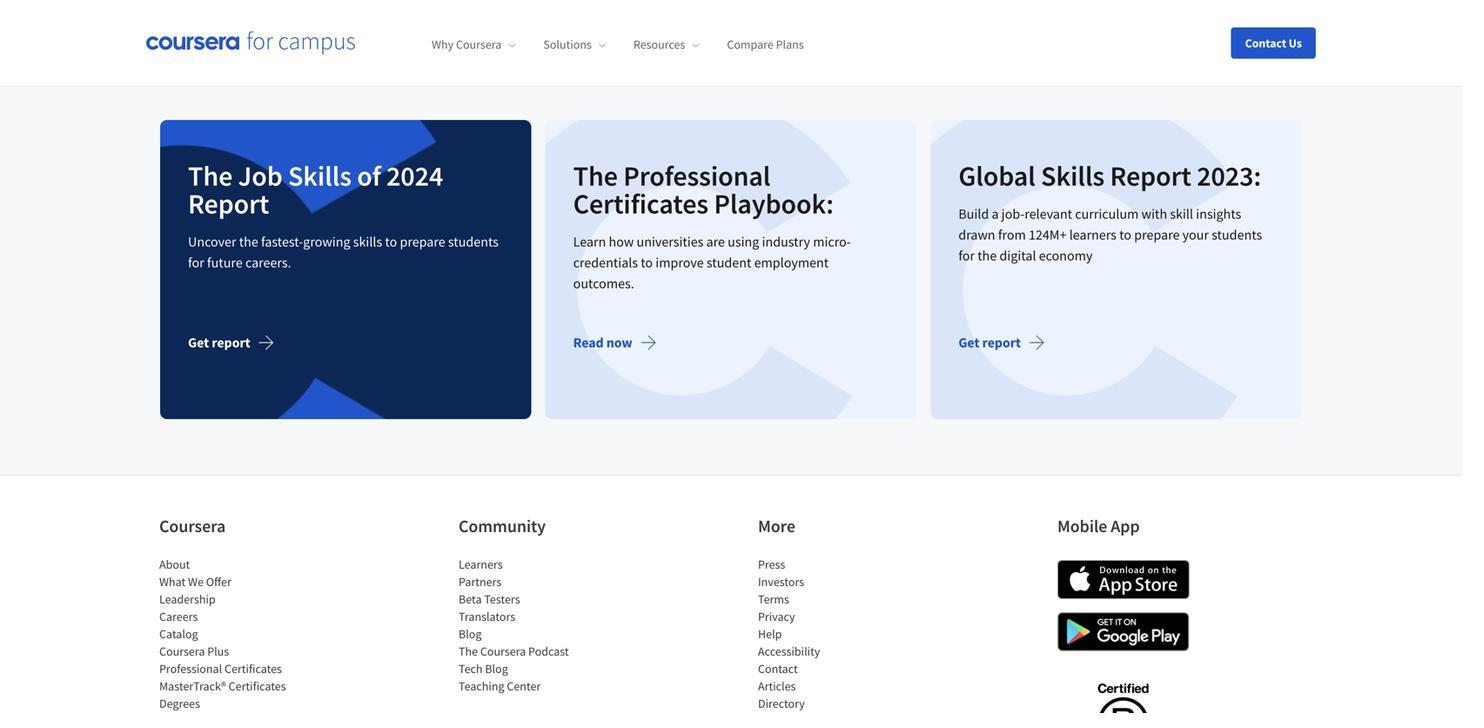 Task type: vqa. For each thing, say whether or not it's contained in the screenshot.
Catalog link
yes



Task type: describe. For each thing, give the bounding box(es) containing it.
employment
[[754, 254, 829, 271]]

1 horizontal spatial blog
[[485, 661, 508, 677]]

report inside the 'the job skills of 2024 report'
[[188, 186, 269, 221]]

124m+
[[1029, 226, 1067, 244]]

uncover
[[188, 233, 236, 251]]

resources link
[[634, 37, 699, 52]]

to inside learn how universities are using industry micro- credentials to improve student employment outcomes.
[[641, 254, 653, 271]]

relevant
[[1025, 205, 1073, 223]]

directory link
[[758, 696, 805, 712]]

mastertrack® certificates link
[[159, 679, 286, 695]]

us
[[1289, 35, 1302, 51]]

beta testers link
[[459, 592, 520, 607]]

job-
[[1002, 205, 1025, 223]]

2023:
[[1197, 158, 1262, 193]]

press
[[758, 557, 786, 573]]

coursera plus link
[[159, 644, 229, 660]]

global skills report 2023:
[[959, 158, 1262, 193]]

read now button
[[573, 322, 671, 364]]

how
[[609, 233, 634, 251]]

the inside learners partners beta testers translators blog the coursera podcast tech blog teaching center
[[459, 644, 478, 660]]

the professional certificates playbook:
[[573, 158, 834, 221]]

are
[[707, 233, 725, 251]]

certificates inside the professional certificates playbook:
[[573, 186, 709, 221]]

insights
[[1196, 205, 1242, 223]]

contact us button
[[1232, 27, 1316, 59]]

more
[[758, 516, 796, 537]]

tech blog link
[[459, 661, 508, 677]]

build a job-relevant curriculum with skill insights drawn from 124m+ learners to prepare your students for the digital economy
[[959, 205, 1263, 264]]

job
[[238, 158, 283, 193]]

coursera up "about" link
[[159, 516, 226, 537]]

now
[[607, 334, 633, 352]]

read now
[[573, 334, 633, 352]]

professional inside about what we offer leadership careers catalog coursera plus professional certificates mastertrack® certificates degrees
[[159, 661, 222, 677]]

translators
[[459, 609, 516, 625]]

offer
[[206, 574, 231, 590]]

list for coursera
[[159, 556, 307, 714]]

0 horizontal spatial blog
[[459, 627, 482, 642]]

skills inside the 'the job skills of 2024 report'
[[288, 158, 352, 193]]

the inside build a job-relevant curriculum with skill insights drawn from 124m+ learners to prepare your students for the digital economy
[[978, 247, 997, 264]]

mastertrack®
[[159, 679, 226, 695]]

compare
[[727, 37, 774, 52]]

what
[[159, 574, 186, 590]]

press investors terms privacy help accessibility contact articles directory
[[758, 557, 820, 712]]

mobile
[[1058, 516, 1108, 537]]

the for the professional certificates playbook:
[[573, 158, 618, 193]]

a
[[992, 205, 999, 223]]

app
[[1111, 516, 1140, 537]]

2024
[[387, 158, 443, 193]]

universities
[[637, 233, 704, 251]]

economy
[[1039, 247, 1093, 264]]

solutions link
[[544, 37, 606, 52]]

learn how universities are using industry micro- credentials to improve student employment outcomes.
[[573, 233, 851, 292]]

why coursera link
[[432, 37, 516, 52]]

students inside uncover the fastest-growing skills to prepare students for future careers.
[[448, 233, 499, 251]]

articles
[[758, 679, 796, 695]]

why
[[432, 37, 454, 52]]

coursera inside learners partners beta testers translators blog the coursera podcast tech blog teaching center
[[480, 644, 526, 660]]

plus
[[207, 644, 229, 660]]

plans
[[776, 37, 804, 52]]

privacy link
[[758, 609, 795, 625]]

privacy
[[758, 609, 795, 625]]

help
[[758, 627, 782, 642]]

2 skills from the left
[[1041, 158, 1105, 193]]

prepare inside build a job-relevant curriculum with skill insights drawn from 124m+ learners to prepare your students for the digital economy
[[1135, 226, 1180, 244]]

translators link
[[459, 609, 516, 625]]

coursera for campus image
[[146, 31, 355, 55]]

articles link
[[758, 679, 796, 695]]

get report button for global skills report 2023:
[[959, 322, 1060, 364]]

industry
[[762, 233, 811, 251]]

get report button for the job skills of 2024 report
[[188, 322, 289, 364]]

improve
[[656, 254, 704, 271]]

prepare inside uncover the fastest-growing skills to prepare students for future careers.
[[400, 233, 445, 251]]

blog link
[[459, 627, 482, 642]]

why coursera
[[432, 37, 502, 52]]

fastest-
[[261, 233, 303, 251]]

investors
[[758, 574, 805, 590]]

degrees
[[159, 696, 200, 712]]

to inside build a job-relevant curriculum with skill insights drawn from 124m+ learners to prepare your students for the digital economy
[[1120, 226, 1132, 244]]

center
[[507, 679, 541, 695]]

careers.
[[245, 254, 291, 271]]

your
[[1183, 226, 1209, 244]]

learners
[[459, 557, 503, 573]]

directory
[[758, 696, 805, 712]]

learners link
[[459, 557, 503, 573]]

partners
[[459, 574, 502, 590]]

what we offer link
[[159, 574, 231, 590]]

the for the job skills of 2024 report
[[188, 158, 233, 193]]

get report for the job skills of 2024 report
[[188, 334, 250, 352]]

terms
[[758, 592, 790, 607]]

solutions
[[544, 37, 592, 52]]

student
[[707, 254, 752, 271]]



Task type: locate. For each thing, give the bounding box(es) containing it.
compare plans
[[727, 37, 804, 52]]

0 horizontal spatial the
[[239, 233, 258, 251]]

community
[[459, 516, 546, 537]]

testers
[[484, 592, 520, 607]]

list for more
[[758, 556, 906, 714]]

about what we offer leadership careers catalog coursera plus professional certificates mastertrack® certificates degrees
[[159, 557, 286, 712]]

1 get report from the left
[[188, 334, 250, 352]]

2 report from the left
[[983, 334, 1021, 352]]

1 horizontal spatial list
[[459, 556, 607, 695]]

list containing press
[[758, 556, 906, 714]]

report up with
[[1110, 158, 1192, 193]]

degrees link
[[159, 696, 200, 712]]

coursera
[[456, 37, 502, 52], [159, 516, 226, 537], [159, 644, 205, 660], [480, 644, 526, 660]]

about
[[159, 557, 190, 573]]

0 horizontal spatial report
[[188, 186, 269, 221]]

skills left "of"
[[288, 158, 352, 193]]

coursera right "why"
[[456, 37, 502, 52]]

students
[[1212, 226, 1263, 244], [448, 233, 499, 251]]

careers
[[159, 609, 198, 625]]

3 list from the left
[[758, 556, 906, 714]]

0 vertical spatial professional
[[624, 158, 771, 193]]

contact left us
[[1246, 35, 1287, 51]]

report up uncover
[[188, 186, 269, 221]]

professional
[[624, 158, 771, 193], [159, 661, 222, 677]]

2 vertical spatial certificates
[[229, 679, 286, 695]]

certificates up how
[[573, 186, 709, 221]]

1 horizontal spatial get
[[959, 334, 980, 352]]

future
[[207, 254, 243, 271]]

1 horizontal spatial professional
[[624, 158, 771, 193]]

0 horizontal spatial the
[[188, 158, 233, 193]]

report for global skills report 2023:
[[983, 334, 1021, 352]]

coursera down catalog
[[159, 644, 205, 660]]

the
[[239, 233, 258, 251], [978, 247, 997, 264]]

blog down 'translators'
[[459, 627, 482, 642]]

prepare
[[1135, 226, 1180, 244], [400, 233, 445, 251]]

tech
[[459, 661, 483, 677]]

contact up articles
[[758, 661, 798, 677]]

for inside uncover the fastest-growing skills to prepare students for future careers.
[[188, 254, 204, 271]]

1 list from the left
[[159, 556, 307, 714]]

teaching center link
[[459, 679, 541, 695]]

skill
[[1170, 205, 1194, 223]]

growing
[[303, 233, 350, 251]]

0 horizontal spatial contact
[[758, 661, 798, 677]]

0 horizontal spatial skills
[[288, 158, 352, 193]]

coursera up tech blog link
[[480, 644, 526, 660]]

the left job
[[188, 158, 233, 193]]

list
[[159, 556, 307, 714], [459, 556, 607, 695], [758, 556, 906, 714]]

teaching
[[459, 679, 505, 695]]

catalog
[[159, 627, 198, 642]]

1 get report button from the left
[[188, 322, 289, 364]]

the up the "careers."
[[239, 233, 258, 251]]

learners
[[1070, 226, 1117, 244]]

to
[[1120, 226, 1132, 244], [385, 233, 397, 251], [641, 254, 653, 271]]

1 horizontal spatial prepare
[[1135, 226, 1180, 244]]

to inside uncover the fastest-growing skills to prepare students for future careers.
[[385, 233, 397, 251]]

skills
[[288, 158, 352, 193], [1041, 158, 1105, 193]]

professional inside the professional certificates playbook:
[[624, 158, 771, 193]]

terms link
[[758, 592, 790, 607]]

accessibility
[[758, 644, 820, 660]]

1 horizontal spatial to
[[641, 254, 653, 271]]

1 horizontal spatial get report
[[959, 334, 1021, 352]]

mobile app
[[1058, 516, 1140, 537]]

1 horizontal spatial skills
[[1041, 158, 1105, 193]]

prepare right skills
[[400, 233, 445, 251]]

the coursera podcast link
[[459, 644, 569, 660]]

for
[[959, 247, 975, 264], [188, 254, 204, 271]]

2 horizontal spatial to
[[1120, 226, 1132, 244]]

2 list from the left
[[459, 556, 607, 695]]

1 horizontal spatial the
[[978, 247, 997, 264]]

skills
[[353, 233, 382, 251]]

uncover the fastest-growing skills to prepare students for future careers.
[[188, 233, 499, 271]]

for down the "drawn"
[[959, 247, 975, 264]]

students inside build a job-relevant curriculum with skill insights drawn from 124m+ learners to prepare your students for the digital economy
[[1212, 226, 1263, 244]]

1 horizontal spatial for
[[959, 247, 975, 264]]

get for global skills report 2023:
[[959, 334, 980, 352]]

from
[[998, 226, 1026, 244]]

catalog link
[[159, 627, 198, 642]]

2 horizontal spatial list
[[758, 556, 906, 714]]

get it on google play image
[[1058, 613, 1190, 652]]

get for the job skills of 2024 report
[[188, 334, 209, 352]]

to down the curriculum
[[1120, 226, 1132, 244]]

0 horizontal spatial report
[[212, 334, 250, 352]]

we
[[188, 574, 204, 590]]

press link
[[758, 557, 786, 573]]

of
[[357, 158, 381, 193]]

1 vertical spatial certificates
[[225, 661, 282, 677]]

1 horizontal spatial students
[[1212, 226, 1263, 244]]

to right skills
[[385, 233, 397, 251]]

list containing learners
[[459, 556, 607, 695]]

investors link
[[758, 574, 805, 590]]

learn
[[573, 233, 606, 251]]

0 horizontal spatial to
[[385, 233, 397, 251]]

1 get from the left
[[188, 334, 209, 352]]

0 vertical spatial blog
[[459, 627, 482, 642]]

the inside the 'the job skills of 2024 report'
[[188, 158, 233, 193]]

certificates
[[573, 186, 709, 221], [225, 661, 282, 677], [229, 679, 286, 695]]

1 horizontal spatial contact
[[1246, 35, 1287, 51]]

coursera inside about what we offer leadership careers catalog coursera plus professional certificates mastertrack® certificates degrees
[[159, 644, 205, 660]]

1 horizontal spatial report
[[983, 334, 1021, 352]]

report for the job skills of 2024 report
[[212, 334, 250, 352]]

contact inside press investors terms privacy help accessibility contact articles directory
[[758, 661, 798, 677]]

drawn
[[959, 226, 996, 244]]

2 get report button from the left
[[959, 322, 1060, 364]]

the up learn
[[573, 158, 618, 193]]

logo of certified b corporation image
[[1088, 674, 1159, 714]]

resources
[[634, 37, 685, 52]]

for inside build a job-relevant curriculum with skill insights drawn from 124m+ learners to prepare your students for the digital economy
[[959, 247, 975, 264]]

1 vertical spatial contact
[[758, 661, 798, 677]]

for down uncover
[[188, 254, 204, 271]]

report
[[1110, 158, 1192, 193], [188, 186, 269, 221]]

download on the app store image
[[1058, 560, 1190, 600]]

1 vertical spatial blog
[[485, 661, 508, 677]]

the inside the professional certificates playbook:
[[573, 158, 618, 193]]

accessibility link
[[758, 644, 820, 660]]

0 horizontal spatial professional
[[159, 661, 222, 677]]

1 vertical spatial professional
[[159, 661, 222, 677]]

the down blog link
[[459, 644, 478, 660]]

list for community
[[459, 556, 607, 695]]

the inside uncover the fastest-growing skills to prepare students for future careers.
[[239, 233, 258, 251]]

contact link
[[758, 661, 798, 677]]

get
[[188, 334, 209, 352], [959, 334, 980, 352]]

compare plans link
[[727, 37, 804, 52]]

contact inside button
[[1246, 35, 1287, 51]]

podcast
[[528, 644, 569, 660]]

0 horizontal spatial for
[[188, 254, 204, 271]]

0 horizontal spatial get report
[[188, 334, 250, 352]]

global
[[959, 158, 1036, 193]]

build
[[959, 205, 989, 223]]

1 skills from the left
[[288, 158, 352, 193]]

about link
[[159, 557, 190, 573]]

careers link
[[159, 609, 198, 625]]

0 vertical spatial contact
[[1246, 35, 1287, 51]]

read
[[573, 334, 604, 352]]

report
[[212, 334, 250, 352], [983, 334, 1021, 352]]

help link
[[758, 627, 782, 642]]

prepare down with
[[1135, 226, 1180, 244]]

leadership link
[[159, 592, 216, 607]]

leadership
[[159, 592, 216, 607]]

professional up mastertrack® on the bottom of page
[[159, 661, 222, 677]]

2 horizontal spatial the
[[573, 158, 618, 193]]

skills up the relevant
[[1041, 158, 1105, 193]]

learners partners beta testers translators blog the coursera podcast tech blog teaching center
[[459, 557, 569, 695]]

0 horizontal spatial get report button
[[188, 322, 289, 364]]

2 get report from the left
[[959, 334, 1021, 352]]

0 horizontal spatial prepare
[[400, 233, 445, 251]]

using
[[728, 233, 759, 251]]

curriculum
[[1075, 205, 1139, 223]]

professional up the 'are' on the top
[[624, 158, 771, 193]]

to down universities
[[641, 254, 653, 271]]

2 get from the left
[[959, 334, 980, 352]]

credentials
[[573, 254, 638, 271]]

the down the "drawn"
[[978, 247, 997, 264]]

playbook:
[[714, 186, 834, 221]]

1 horizontal spatial get report button
[[959, 322, 1060, 364]]

beta
[[459, 592, 482, 607]]

get report for global skills report 2023:
[[959, 334, 1021, 352]]

0 horizontal spatial list
[[159, 556, 307, 714]]

blog up teaching center "link"
[[485, 661, 508, 677]]

list containing about
[[159, 556, 307, 714]]

0 horizontal spatial get
[[188, 334, 209, 352]]

1 report from the left
[[212, 334, 250, 352]]

1 horizontal spatial report
[[1110, 158, 1192, 193]]

1 horizontal spatial the
[[459, 644, 478, 660]]

0 vertical spatial certificates
[[573, 186, 709, 221]]

with
[[1142, 205, 1168, 223]]

certificates up mastertrack® certificates link
[[225, 661, 282, 677]]

outcomes.
[[573, 275, 634, 292]]

contact us
[[1246, 35, 1302, 51]]

digital
[[1000, 247, 1036, 264]]

0 horizontal spatial students
[[448, 233, 499, 251]]

certificates down professional certificates link
[[229, 679, 286, 695]]



